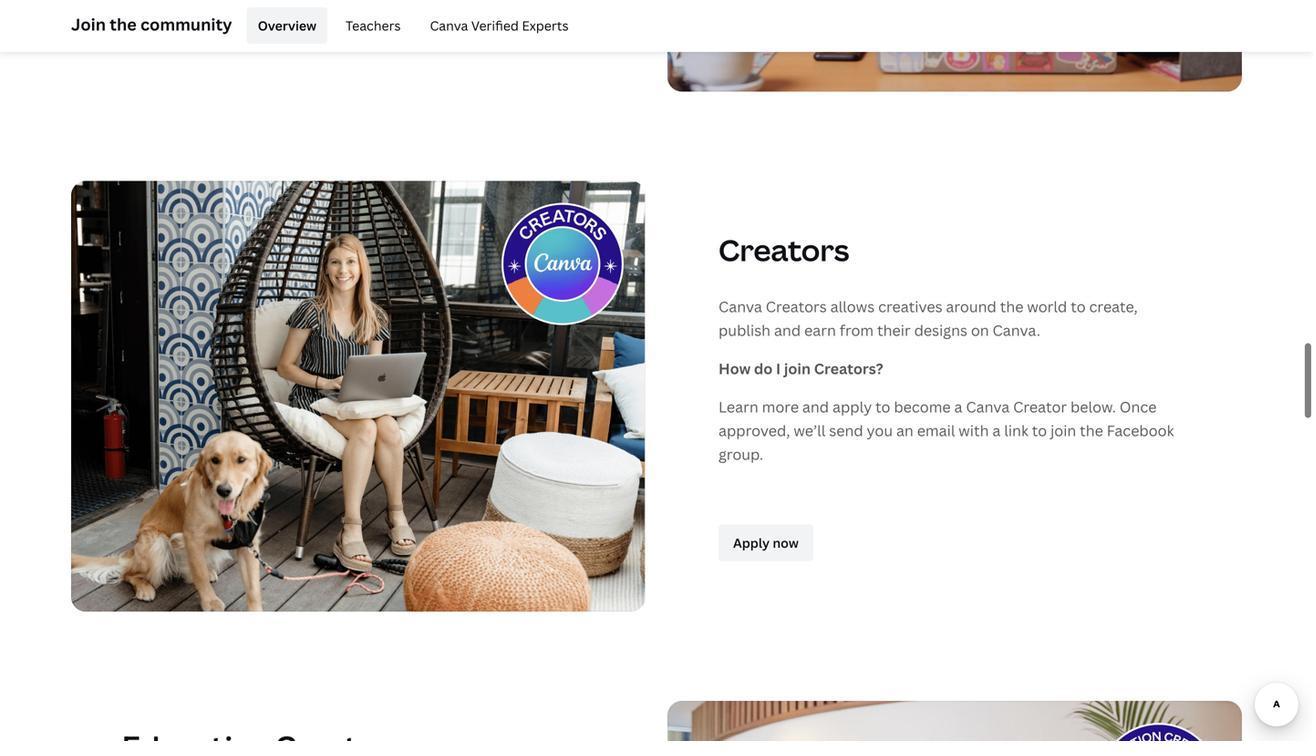 Task type: locate. For each thing, give the bounding box(es) containing it.
1 vertical spatial join
[[1050, 421, 1076, 441]]

0 horizontal spatial canva
[[430, 17, 468, 34]]

2 vertical spatial canva
[[966, 397, 1010, 417]]

0 horizontal spatial to
[[875, 397, 890, 417]]

canva up the publish
[[719, 297, 762, 317]]

join
[[784, 359, 811, 379], [1050, 421, 1076, 441]]

to
[[1071, 297, 1086, 317], [875, 397, 890, 417], [1032, 421, 1047, 441]]

and inside canva creators allows creatives around the world to create, publish and earn from their designs on canva.
[[774, 321, 801, 340]]

0 vertical spatial and
[[774, 321, 801, 340]]

and
[[774, 321, 801, 340], [802, 397, 829, 417]]

around
[[946, 297, 996, 317]]

to up 'you'
[[875, 397, 890, 417]]

canva verified experts link
[[419, 7, 580, 44]]

canva up the with
[[966, 397, 1010, 417]]

creators?
[[814, 359, 883, 379]]

2 horizontal spatial to
[[1071, 297, 1086, 317]]

0 vertical spatial creators
[[719, 230, 849, 270]]

2 horizontal spatial canva
[[966, 397, 1010, 417]]

apply now link
[[719, 525, 813, 561]]

1 horizontal spatial and
[[802, 397, 829, 417]]

teachers link
[[335, 7, 412, 44]]

on
[[971, 321, 989, 340]]

the right join at the left top of page
[[110, 13, 137, 36]]

0 vertical spatial canva
[[430, 17, 468, 34]]

canva left verified
[[430, 17, 468, 34]]

group.
[[719, 445, 763, 464]]

0 vertical spatial the
[[110, 13, 137, 36]]

with
[[959, 421, 989, 441]]

the inside learn more and apply to become a canva creator below. once approved, we'll send you an email with a link to join the facebook group.
[[1080, 421, 1103, 441]]

2 horizontal spatial the
[[1080, 421, 1103, 441]]

learn more and apply to become a canva creator below. once approved, we'll send you an email with a link to join the facebook group.
[[719, 397, 1174, 464]]

the
[[110, 13, 137, 36], [1000, 297, 1024, 317], [1080, 421, 1103, 441]]

creatives
[[878, 297, 942, 317]]

to right link
[[1032, 421, 1047, 441]]

creators
[[719, 230, 849, 270], [766, 297, 827, 317]]

2 vertical spatial the
[[1080, 421, 1103, 441]]

creator
[[1013, 397, 1067, 417]]

a up the with
[[954, 397, 962, 417]]

0 horizontal spatial and
[[774, 321, 801, 340]]

join
[[71, 13, 106, 36]]

1 vertical spatial and
[[802, 397, 829, 417]]

to right world
[[1071, 297, 1086, 317]]

menu bar containing overview
[[240, 7, 580, 44]]

canva for canva verified experts
[[430, 17, 468, 34]]

email
[[917, 421, 955, 441]]

0 horizontal spatial join
[[784, 359, 811, 379]]

the up canva.
[[1000, 297, 1024, 317]]

the down below.
[[1080, 421, 1103, 441]]

publish
[[719, 321, 771, 340]]

and left earn
[[774, 321, 801, 340]]

and up we'll
[[802, 397, 829, 417]]

0 vertical spatial to
[[1071, 297, 1086, 317]]

the inside canva creators allows creatives around the world to create, publish and earn from their designs on canva.
[[1000, 297, 1024, 317]]

1 horizontal spatial join
[[1050, 421, 1076, 441]]

creators inside canva creators allows creatives around the world to create, publish and earn from their designs on canva.
[[766, 297, 827, 317]]

1 vertical spatial canva
[[719, 297, 762, 317]]

overview
[[258, 17, 316, 34]]

canva creators allows creatives around the world to create, publish and earn from their designs on canva.
[[719, 297, 1138, 340]]

1 vertical spatial creators
[[766, 297, 827, 317]]

join down "creator"
[[1050, 421, 1076, 441]]

canva inside canva creators allows creatives around the world to create, publish and earn from their designs on canva.
[[719, 297, 762, 317]]

join right i
[[784, 359, 811, 379]]

1 horizontal spatial the
[[1000, 297, 1024, 317]]

1 vertical spatial to
[[875, 397, 890, 417]]

0 horizontal spatial a
[[954, 397, 962, 417]]

a left link
[[992, 421, 1001, 441]]

a
[[954, 397, 962, 417], [992, 421, 1001, 441]]

1 vertical spatial the
[[1000, 297, 1024, 317]]

canva inside learn more and apply to become a canva creator below. once approved, we'll send you an email with a link to join the facebook group.
[[966, 397, 1010, 417]]

canva.
[[993, 321, 1040, 340]]

canva
[[430, 17, 468, 34], [719, 297, 762, 317], [966, 397, 1010, 417]]

1 horizontal spatial canva
[[719, 297, 762, 317]]

1 vertical spatial a
[[992, 421, 1001, 441]]

canva verified experts
[[430, 17, 569, 34]]

0 horizontal spatial the
[[110, 13, 137, 36]]

verified
[[471, 17, 519, 34]]

canva inside canva verified experts "link"
[[430, 17, 468, 34]]

1 horizontal spatial to
[[1032, 421, 1047, 441]]

become
[[894, 397, 951, 417]]

do
[[754, 359, 773, 379]]

menu bar
[[240, 7, 580, 44]]

1 horizontal spatial a
[[992, 421, 1001, 441]]



Task type: vqa. For each thing, say whether or not it's contained in the screenshot.
to
yes



Task type: describe. For each thing, give the bounding box(es) containing it.
send
[[829, 421, 863, 441]]

you
[[867, 421, 893, 441]]

once
[[1120, 397, 1157, 417]]

join inside learn more and apply to become a canva creator below. once approved, we'll send you an email with a link to join the facebook group.
[[1050, 421, 1076, 441]]

allows
[[830, 297, 875, 317]]

community
[[140, 13, 232, 36]]

from
[[840, 321, 874, 340]]

teachers
[[346, 17, 401, 34]]

how do i join creators?
[[719, 359, 883, 379]]

overview link
[[247, 7, 327, 44]]

link
[[1004, 421, 1028, 441]]

learn
[[719, 397, 758, 417]]

and inside learn more and apply to become a canva creator below. once approved, we'll send you an email with a link to join the facebook group.
[[802, 397, 829, 417]]

facebook
[[1107, 421, 1174, 441]]

create,
[[1089, 297, 1138, 317]]

world
[[1027, 297, 1067, 317]]

approved,
[[719, 421, 790, 441]]

designs
[[914, 321, 967, 340]]

earn
[[804, 321, 836, 340]]

join the community
[[71, 13, 232, 36]]

0 vertical spatial a
[[954, 397, 962, 417]]

apply
[[832, 397, 872, 417]]

experts
[[522, 17, 569, 34]]

their
[[877, 321, 911, 340]]

below.
[[1070, 397, 1116, 417]]

now
[[773, 535, 799, 552]]

apply now
[[733, 535, 799, 552]]

i
[[776, 359, 781, 379]]

we'll
[[794, 421, 826, 441]]

how
[[719, 359, 751, 379]]

0 vertical spatial join
[[784, 359, 811, 379]]

canva for canva creators allows creatives around the world to create, publish and earn from their designs on canva.
[[719, 297, 762, 317]]

apply
[[733, 535, 770, 552]]

2 vertical spatial to
[[1032, 421, 1047, 441]]

more
[[762, 397, 799, 417]]

an
[[896, 421, 914, 441]]

to inside canva creators allows creatives around the world to create, publish and earn from their designs on canva.
[[1071, 297, 1086, 317]]



